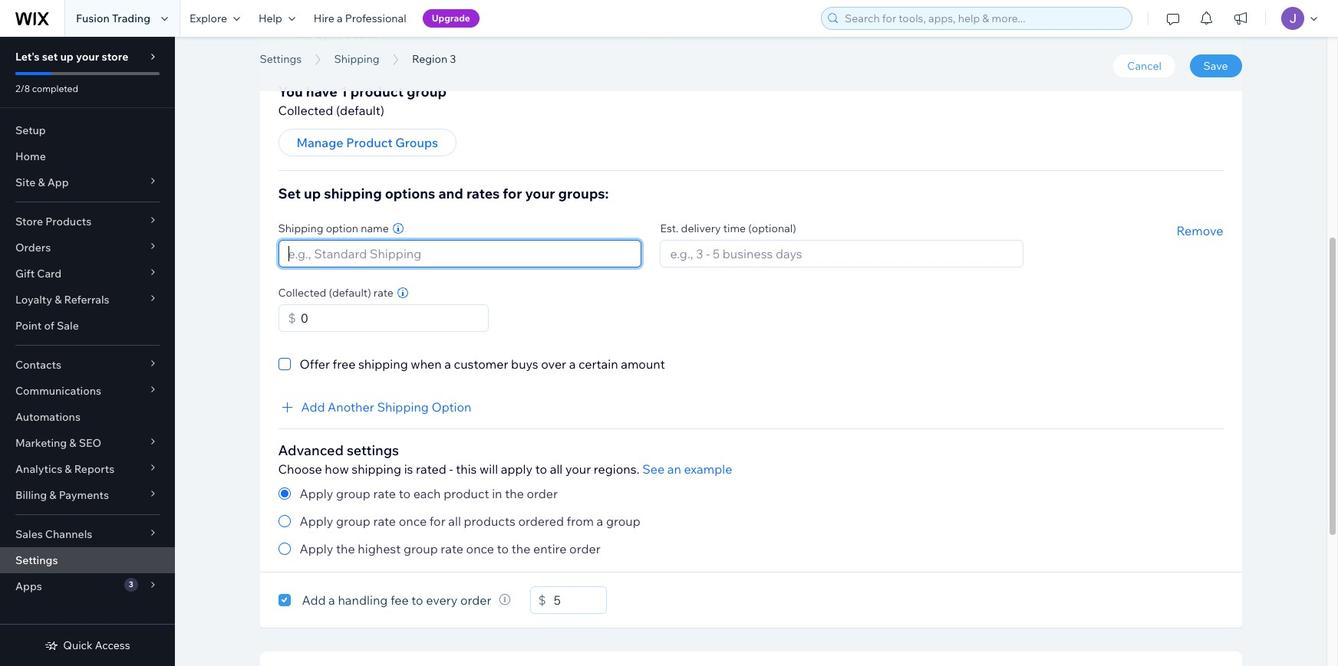Task type: vqa. For each thing, say whether or not it's contained in the screenshot.
leftmost order
yes



Task type: describe. For each thing, give the bounding box(es) containing it.
explore
[[190, 12, 227, 25]]

2/8
[[15, 83, 30, 94]]

collected inside you have 1 product group collected (default)
[[278, 103, 333, 118]]

collected (default) rate
[[278, 287, 394, 300]]

to right the fee
[[412, 594, 423, 609]]

let's
[[15, 50, 40, 64]]

2/8 completed
[[15, 83, 78, 94]]

1
[[340, 83, 347, 101]]

1 horizontal spatial order
[[527, 487, 558, 502]]

payments
[[59, 489, 109, 503]]

handling
[[338, 594, 388, 609]]

every
[[426, 594, 458, 609]]

shipping option name
[[278, 222, 389, 236]]

add for add another shipping option
[[301, 400, 325, 415]]

your inside advanced settings choose how shipping is rated - this will apply to all your regions. see an example
[[566, 462, 591, 478]]

products
[[464, 514, 516, 530]]

products
[[45, 215, 91, 229]]

store
[[102, 50, 128, 64]]

the for apply the highest group rate once to the entire order
[[512, 542, 531, 557]]

delivery
[[681, 222, 721, 236]]

reports
[[74, 463, 115, 477]]

offer
[[300, 357, 330, 372]]

apply for apply the highest group rate once to the entire order
[[300, 542, 333, 557]]

each
[[413, 487, 441, 502]]

fusion
[[76, 12, 110, 25]]

manage product groups
[[297, 135, 438, 151]]

0 horizontal spatial region
[[260, 33, 353, 68]]

shipping for free
[[358, 357, 408, 372]]

1 horizontal spatial 3
[[359, 33, 376, 68]]

add a handling fee to every order
[[302, 594, 492, 609]]

customer
[[454, 357, 508, 372]]

setup
[[15, 124, 46, 137]]

marketing & seo
[[15, 437, 101, 450]]

to inside advanced settings choose how shipping is rated - this will apply to all your regions. see an example
[[535, 462, 547, 478]]

manage
[[297, 135, 343, 151]]

$ text field
[[554, 587, 607, 615]]

point of sale link
[[0, 313, 175, 339]]

1 horizontal spatial settings
[[260, 52, 302, 66]]

this
[[456, 462, 477, 478]]

2 collected from the top
[[278, 287, 326, 300]]

quick
[[63, 639, 93, 653]]

analytics & reports button
[[0, 457, 175, 483]]

of
[[44, 319, 54, 333]]

add another shipping option
[[301, 400, 472, 415]]

option group containing apply group rate to each product in the order
[[278, 485, 641, 559]]

& for loyalty
[[55, 293, 62, 307]]

from
[[567, 514, 594, 530]]

1 horizontal spatial region
[[412, 52, 448, 66]]

loyalty
[[15, 293, 52, 307]]

rate for collected (default) rate
[[374, 287, 394, 300]]

will
[[480, 462, 498, 478]]

set up shipping options and rates for your groups:
[[278, 185, 609, 203]]

shipping link
[[327, 51, 387, 67]]

contacts button
[[0, 352, 175, 378]]

example
[[684, 462, 732, 478]]

save
[[1204, 59, 1228, 73]]

1 vertical spatial up
[[304, 185, 321, 203]]

rate for apply group rate to each product in the order
[[373, 487, 396, 502]]

sale
[[57, 319, 79, 333]]

Search for tools, apps, help & more... field
[[840, 8, 1127, 29]]

help
[[259, 12, 282, 25]]

shipping inside button
[[377, 400, 429, 415]]

(default) inside you have 1 product group collected (default)
[[336, 103, 384, 118]]

gift
[[15, 267, 35, 281]]

upgrade button
[[423, 9, 480, 28]]

apply
[[501, 462, 533, 478]]

advanced settings choose how shipping is rated - this will apply to all your regions. see an example
[[278, 442, 732, 478]]

choose
[[278, 462, 322, 478]]

time
[[723, 222, 746, 236]]

point of sale
[[15, 319, 79, 333]]

your inside sidebar element
[[76, 50, 99, 64]]

billing & payments
[[15, 489, 109, 503]]

e.g., 3 - 5 business days field
[[666, 241, 1019, 267]]

2 horizontal spatial 3
[[450, 52, 456, 66]]

group right from
[[606, 514, 641, 530]]

billing & payments button
[[0, 483, 175, 509]]

group inside you have 1 product group collected (default)
[[407, 83, 447, 101]]

groups:
[[558, 185, 609, 203]]

see
[[642, 462, 665, 478]]

(optional)
[[748, 222, 796, 236]]

loyalty & referrals
[[15, 293, 109, 307]]

shipping inside advanced settings choose how shipping is rated - this will apply to all your regions. see an example
[[352, 462, 401, 478]]

sales channels button
[[0, 522, 175, 548]]

highest
[[358, 542, 401, 557]]

option
[[326, 222, 358, 236]]

loyalty & referrals button
[[0, 287, 175, 313]]

apply group rate once for all products ordered from a group
[[300, 514, 641, 530]]

0 horizontal spatial region 3
[[260, 33, 376, 68]]

marketing
[[15, 437, 67, 450]]

advanced
[[278, 442, 344, 460]]

up inside sidebar element
[[60, 50, 74, 64]]

a right hire
[[337, 12, 343, 25]]

is
[[404, 462, 413, 478]]

card
[[37, 267, 62, 281]]

shipping for up
[[324, 185, 382, 203]]

referrals
[[64, 293, 109, 307]]

point
[[15, 319, 42, 333]]

site & app button
[[0, 170, 175, 196]]

settings
[[347, 442, 399, 460]]

trading
[[112, 12, 150, 25]]

remove
[[1177, 224, 1224, 239]]

let's set up your store
[[15, 50, 128, 64]]

the left "highest"
[[336, 542, 355, 557]]

1 horizontal spatial your
[[525, 185, 555, 203]]

settings inside sidebar element
[[15, 554, 58, 568]]

when
[[411, 357, 442, 372]]

0 horizontal spatial for
[[430, 514, 446, 530]]



Task type: locate. For each thing, give the bounding box(es) containing it.
you
[[278, 83, 303, 101]]

1 vertical spatial add
[[302, 594, 326, 609]]

a left handling
[[329, 594, 335, 609]]

a
[[337, 12, 343, 25], [445, 357, 451, 372], [569, 357, 576, 372], [597, 514, 603, 530], [329, 594, 335, 609]]

& right loyalty
[[55, 293, 62, 307]]

& left reports at the left of page
[[65, 463, 72, 477]]

product
[[346, 135, 393, 151]]

2 vertical spatial shipping
[[377, 400, 429, 415]]

fusion trading
[[76, 12, 150, 25]]

once
[[399, 514, 427, 530], [466, 542, 494, 557]]

once down the each
[[399, 514, 427, 530]]

a right over
[[569, 357, 576, 372]]

all right apply
[[550, 462, 563, 478]]

e.g., Standard Shipping field
[[284, 241, 637, 267]]

2 vertical spatial your
[[566, 462, 591, 478]]

ordered
[[518, 514, 564, 530]]

professional
[[345, 12, 406, 25]]

hire a professional
[[314, 12, 406, 25]]

& inside the "site & app" popup button
[[38, 176, 45, 190]]

& inside marketing & seo "popup button"
[[69, 437, 76, 450]]

None text field
[[296, 306, 484, 332]]

the left the entire
[[512, 542, 531, 557]]

setup link
[[0, 117, 175, 144]]

region 3 down upgrade button
[[412, 52, 456, 66]]

in
[[492, 487, 502, 502]]

store products
[[15, 215, 91, 229]]

1 horizontal spatial product
[[444, 487, 489, 502]]

3 inside sidebar element
[[129, 580, 133, 590]]

free
[[333, 357, 356, 372]]

$ right the info tooltip image
[[538, 594, 546, 609]]

1 vertical spatial order
[[570, 542, 601, 557]]

group right "highest"
[[404, 542, 438, 557]]

to left the each
[[399, 487, 411, 502]]

store products button
[[0, 209, 175, 235]]

option
[[432, 400, 472, 415]]

1 vertical spatial your
[[525, 185, 555, 203]]

1 vertical spatial $
[[538, 594, 546, 609]]

the right in
[[505, 487, 524, 502]]

0 vertical spatial $
[[288, 311, 296, 326]]

1 horizontal spatial settings link
[[252, 51, 309, 67]]

see an example button
[[642, 461, 732, 479]]

the for apply group rate to each product in the order
[[505, 487, 524, 502]]

amount
[[621, 357, 665, 372]]

product inside you have 1 product group collected (default)
[[351, 83, 404, 101]]

shipping down set
[[278, 222, 324, 236]]

group up "highest"
[[336, 514, 371, 530]]

0 vertical spatial settings
[[260, 52, 302, 66]]

3 apply from the top
[[300, 542, 333, 557]]

site & app
[[15, 176, 69, 190]]

product inside option group
[[444, 487, 489, 502]]

shipping right free
[[358, 357, 408, 372]]

and
[[438, 185, 463, 203]]

a inside option group
[[597, 514, 603, 530]]

& inside analytics & reports dropdown button
[[65, 463, 72, 477]]

1 horizontal spatial $
[[538, 594, 546, 609]]

1 vertical spatial all
[[448, 514, 461, 530]]

once down products
[[466, 542, 494, 557]]

a right from
[[597, 514, 603, 530]]

gift card
[[15, 267, 62, 281]]

analytics
[[15, 463, 62, 477]]

order
[[527, 487, 558, 502], [570, 542, 601, 557], [460, 594, 492, 609]]

for right rates
[[503, 185, 522, 203]]

for down apply group rate to each product in the order
[[430, 514, 446, 530]]

settings down sales in the left of the page
[[15, 554, 58, 568]]

0 vertical spatial collected
[[278, 103, 333, 118]]

group up groups
[[407, 83, 447, 101]]

apply
[[300, 487, 333, 502], [300, 514, 333, 530], [300, 542, 333, 557]]

an
[[667, 462, 681, 478]]

order up ordered
[[527, 487, 558, 502]]

0 horizontal spatial once
[[399, 514, 427, 530]]

(default) down 1
[[336, 103, 384, 118]]

1 vertical spatial (default)
[[329, 287, 371, 300]]

all inside option group
[[448, 514, 461, 530]]

settings link down channels
[[0, 548, 175, 574]]

apply the highest group rate once to the entire order
[[300, 542, 601, 557]]

1 vertical spatial settings
[[15, 554, 58, 568]]

rate for apply group rate once for all products ordered from a group
[[373, 514, 396, 530]]

0 horizontal spatial your
[[76, 50, 99, 64]]

& for billing
[[49, 489, 56, 503]]

add another shipping option button
[[278, 399, 1224, 417]]

rates
[[467, 185, 500, 203]]

collected down the shipping option name
[[278, 287, 326, 300]]

shipping for shipping
[[334, 52, 380, 66]]

0 horizontal spatial 3
[[129, 580, 133, 590]]

0 vertical spatial your
[[76, 50, 99, 64]]

product right 1
[[351, 83, 404, 101]]

remove button
[[1177, 222, 1224, 241]]

have
[[306, 83, 337, 101]]

your left store
[[76, 50, 99, 64]]

info tooltip image
[[499, 595, 511, 606]]

2 vertical spatial apply
[[300, 542, 333, 557]]

cancel
[[1128, 59, 1162, 73]]

0 vertical spatial add
[[301, 400, 325, 415]]

1 horizontal spatial region 3
[[412, 52, 456, 66]]

shipping
[[334, 52, 380, 66], [278, 222, 324, 236], [377, 400, 429, 415]]

how
[[325, 462, 349, 478]]

product
[[351, 83, 404, 101], [444, 487, 489, 502]]

0 vertical spatial up
[[60, 50, 74, 64]]

settings link
[[252, 51, 309, 67], [0, 548, 175, 574]]

1 vertical spatial apply
[[300, 514, 333, 530]]

region down hire
[[260, 33, 353, 68]]

options
[[385, 185, 435, 203]]

1 collected from the top
[[278, 103, 333, 118]]

sales channels
[[15, 528, 92, 542]]

all inside advanced settings choose how shipping is rated - this will apply to all your regions. see an example
[[550, 462, 563, 478]]

0 vertical spatial order
[[527, 487, 558, 502]]

3 up access
[[129, 580, 133, 590]]

3 down upgrade button
[[450, 52, 456, 66]]

1 vertical spatial once
[[466, 542, 494, 557]]

automations
[[15, 411, 81, 424]]

2 vertical spatial shipping
[[352, 462, 401, 478]]

shipping up 1
[[334, 52, 380, 66]]

shipping up option
[[324, 185, 382, 203]]

region down upgrade button
[[412, 52, 448, 66]]

0 horizontal spatial order
[[460, 594, 492, 609]]

Offer free shipping when a customer buys over a certain amount checkbox
[[278, 356, 665, 374]]

1 vertical spatial shipping
[[358, 357, 408, 372]]

your
[[76, 50, 99, 64], [525, 185, 555, 203], [566, 462, 591, 478]]

hire
[[314, 12, 335, 25]]

& inside billing & payments popup button
[[49, 489, 56, 503]]

set
[[42, 50, 58, 64]]

collected down you
[[278, 103, 333, 118]]

1 vertical spatial shipping
[[278, 222, 324, 236]]

rate left the each
[[373, 487, 396, 502]]

add left another
[[301, 400, 325, 415]]

0 vertical spatial (default)
[[336, 103, 384, 118]]

you have 1 product group collected (default)
[[278, 83, 447, 118]]

entire
[[533, 542, 567, 557]]

set
[[278, 185, 301, 203]]

& left seo
[[69, 437, 76, 450]]

seo
[[79, 437, 101, 450]]

0 vertical spatial for
[[503, 185, 522, 203]]

shipping down settings
[[352, 462, 401, 478]]

option group
[[278, 485, 641, 559]]

manage product groups button
[[278, 129, 457, 157]]

1 horizontal spatial once
[[466, 542, 494, 557]]

&
[[38, 176, 45, 190], [55, 293, 62, 307], [69, 437, 76, 450], [65, 463, 72, 477], [49, 489, 56, 503]]

2 vertical spatial order
[[460, 594, 492, 609]]

region 3 down hire
[[260, 33, 376, 68]]

product down this
[[444, 487, 489, 502]]

collected
[[278, 103, 333, 118], [278, 287, 326, 300]]

& right site
[[38, 176, 45, 190]]

est. delivery time (optional)
[[660, 222, 796, 236]]

rate down name
[[374, 287, 394, 300]]

apply for apply group rate to each product in the order
[[300, 487, 333, 502]]

0 vertical spatial shipping
[[324, 185, 382, 203]]

channels
[[45, 528, 92, 542]]

1 apply from the top
[[300, 487, 333, 502]]

1 horizontal spatial all
[[550, 462, 563, 478]]

your left the groups:
[[525, 185, 555, 203]]

0 horizontal spatial $
[[288, 311, 296, 326]]

apply group rate to each product in the order
[[300, 487, 558, 502]]

0 vertical spatial product
[[351, 83, 404, 101]]

3 down hire a professional
[[359, 33, 376, 68]]

settings up you
[[260, 52, 302, 66]]

est.
[[660, 222, 679, 236]]

shipping for shipping option name
[[278, 222, 324, 236]]

settings link up you
[[252, 51, 309, 67]]

1 horizontal spatial up
[[304, 185, 321, 203]]

fee
[[391, 594, 409, 609]]

order left the info tooltip image
[[460, 594, 492, 609]]

(default) down option
[[329, 287, 371, 300]]

$
[[288, 311, 296, 326], [538, 594, 546, 609]]

apply for apply group rate once for all products ordered from a group
[[300, 514, 333, 530]]

add left handling
[[302, 594, 326, 609]]

0 horizontal spatial up
[[60, 50, 74, 64]]

access
[[95, 639, 130, 653]]

group down how
[[336, 487, 371, 502]]

1 vertical spatial settings link
[[0, 548, 175, 574]]

0 horizontal spatial all
[[448, 514, 461, 530]]

sidebar element
[[0, 37, 175, 667]]

shipping
[[324, 185, 382, 203], [358, 357, 408, 372], [352, 462, 401, 478]]

marketing & seo button
[[0, 431, 175, 457]]

2 horizontal spatial order
[[570, 542, 601, 557]]

1 vertical spatial collected
[[278, 287, 326, 300]]

your left regions.
[[566, 462, 591, 478]]

rate up "highest"
[[373, 514, 396, 530]]

site
[[15, 176, 35, 190]]

2 horizontal spatial your
[[566, 462, 591, 478]]

& for site
[[38, 176, 45, 190]]

None field
[[281, 19, 634, 49]]

home link
[[0, 144, 175, 170]]

1 vertical spatial product
[[444, 487, 489, 502]]

0 horizontal spatial product
[[351, 83, 404, 101]]

order down from
[[570, 542, 601, 557]]

1 horizontal spatial for
[[503, 185, 522, 203]]

0 horizontal spatial settings
[[15, 554, 58, 568]]

& inside loyalty & referrals popup button
[[55, 293, 62, 307]]

add for add a handling fee to every order
[[302, 594, 326, 609]]

rate down apply group rate once for all products ordered from a group
[[441, 542, 464, 557]]

2 apply from the top
[[300, 514, 333, 530]]

0 vertical spatial apply
[[300, 487, 333, 502]]

all up apply the highest group rate once to the entire order
[[448, 514, 461, 530]]

completed
[[32, 83, 78, 94]]

the
[[505, 487, 524, 502], [336, 542, 355, 557], [512, 542, 531, 557]]

regions.
[[594, 462, 640, 478]]

& for analytics
[[65, 463, 72, 477]]

to right apply
[[535, 462, 547, 478]]

up right set
[[304, 185, 321, 203]]

& for marketing
[[69, 437, 76, 450]]

certain
[[579, 357, 618, 372]]

$ down collected (default) rate
[[288, 311, 296, 326]]

another
[[328, 400, 374, 415]]

1 vertical spatial for
[[430, 514, 446, 530]]

0 vertical spatial once
[[399, 514, 427, 530]]

store
[[15, 215, 43, 229]]

a right when
[[445, 357, 451, 372]]

hire a professional link
[[305, 0, 416, 37]]

shipping inside option
[[358, 357, 408, 372]]

& right the billing
[[49, 489, 56, 503]]

up right set at the top
[[60, 50, 74, 64]]

3
[[359, 33, 376, 68], [450, 52, 456, 66], [129, 580, 133, 590]]

0 vertical spatial all
[[550, 462, 563, 478]]

communications button
[[0, 378, 175, 404]]

home
[[15, 150, 46, 163]]

quick access
[[63, 639, 130, 653]]

add inside button
[[301, 400, 325, 415]]

billing
[[15, 489, 47, 503]]

to down products
[[497, 542, 509, 557]]

communications
[[15, 384, 101, 398]]

0 horizontal spatial settings link
[[0, 548, 175, 574]]

shipping left option at the left of the page
[[377, 400, 429, 415]]

0 vertical spatial shipping
[[334, 52, 380, 66]]

sales
[[15, 528, 43, 542]]

0 vertical spatial settings link
[[252, 51, 309, 67]]



